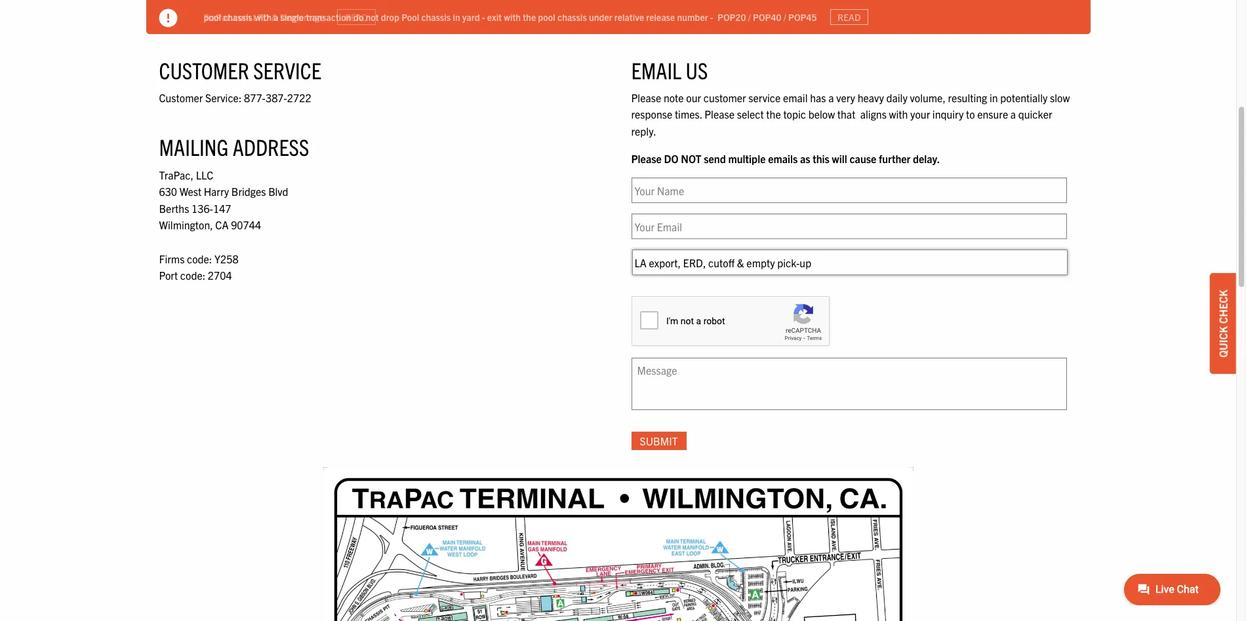 Task type: vqa. For each thing, say whether or not it's contained in the screenshot.
browsing,
no



Task type: locate. For each thing, give the bounding box(es) containing it.
response
[[631, 108, 673, 121]]

1 read link from the left
[[337, 9, 376, 25]]

0 horizontal spatial a
[[274, 11, 278, 23]]

the
[[523, 11, 536, 23], [766, 108, 781, 121]]

our
[[686, 91, 701, 104]]

2 vertical spatial a
[[1011, 108, 1016, 121]]

please up response
[[631, 91, 661, 104]]

quick check link
[[1210, 274, 1237, 374]]

0 vertical spatial please
[[631, 91, 661, 104]]

a
[[274, 11, 278, 23], [829, 91, 834, 104], [1011, 108, 1016, 121]]

quicker
[[1019, 108, 1053, 121]]

90744
[[231, 219, 261, 232]]

0 horizontal spatial with
[[255, 11, 272, 23]]

main content
[[146, 28, 1091, 622]]

with right exit
[[504, 11, 521, 23]]

the right exit
[[523, 11, 536, 23]]

2 chassis from the left
[[421, 11, 451, 23]]

chassis
[[223, 11, 253, 23], [421, 11, 451, 23], [558, 11, 587, 23]]

read right pop45
[[838, 11, 861, 23]]

customer for customer service
[[159, 55, 249, 84]]

heavy
[[858, 91, 884, 104]]

0 vertical spatial customer
[[159, 55, 249, 84]]

1 vertical spatial a
[[829, 91, 834, 104]]

pool chassis with a single transaction  do not drop pool chassis in yard -  exit with the pool chassis under relative release number -  pop20 / pop40 / pop45
[[204, 11, 817, 23]]

read link left drop
[[337, 9, 376, 25]]

berths
[[159, 202, 189, 215]]

lfd
[[253, 11, 269, 23]]

2722
[[287, 91, 311, 104]]

with down daily
[[889, 108, 908, 121]]

please for not
[[631, 152, 662, 165]]

pool
[[402, 11, 419, 23]]

1 vertical spatial the
[[766, 108, 781, 121]]

2 horizontal spatial with
[[889, 108, 908, 121]]

email
[[783, 91, 808, 104]]

1 horizontal spatial the
[[766, 108, 781, 121]]

2 read from the left
[[838, 11, 861, 23]]

-
[[482, 11, 485, 23], [710, 11, 713, 23]]

firms code:  y258 port code:  2704
[[159, 252, 239, 282]]

a down potentially
[[1011, 108, 1016, 121]]

reply.
[[631, 125, 656, 138]]

trapac,
[[159, 168, 193, 181]]

read
[[345, 11, 368, 23], [838, 11, 861, 23]]

/ left pop40
[[748, 11, 751, 23]]

the down service
[[766, 108, 781, 121]]

read for pool chassis with a single transaction  do not drop pool chassis in yard -  exit with the pool chassis under relative release number -  pop20 / pop40 / pop45
[[838, 11, 861, 23]]

- left exit
[[482, 11, 485, 23]]

please do not send multiple emails as this will cause further delay.
[[631, 152, 940, 165]]

1 horizontal spatial chassis
[[421, 11, 451, 23]]

check
[[1217, 290, 1230, 324]]

0 vertical spatial code:
[[187, 252, 212, 265]]

1 horizontal spatial read link
[[830, 9, 868, 25]]

877-
[[244, 91, 266, 104]]

in up ensure
[[990, 91, 998, 104]]

2 customer from the top
[[159, 91, 203, 104]]

0 horizontal spatial the
[[523, 11, 536, 23]]

read link right pop45
[[830, 9, 868, 25]]

select
[[737, 108, 764, 121]]

1 vertical spatial customer
[[159, 91, 203, 104]]

demurrage
[[280, 11, 324, 23]]

not
[[681, 152, 702, 165]]

1 / from the left
[[748, 11, 751, 23]]

solid image
[[159, 9, 177, 28]]

1 horizontal spatial read
[[838, 11, 861, 23]]

not
[[366, 11, 379, 23]]

0 vertical spatial a
[[274, 11, 278, 23]]

please
[[631, 91, 661, 104], [705, 108, 735, 121], [631, 152, 662, 165]]

1 horizontal spatial /
[[784, 11, 786, 23]]

1 horizontal spatial in
[[990, 91, 998, 104]]

inquiry
[[933, 108, 964, 121]]

2 vertical spatial please
[[631, 152, 662, 165]]

0 vertical spatial in
[[453, 11, 460, 23]]

2 read link from the left
[[830, 9, 868, 25]]

the inside "please note our customer service email has a very heavy daily volume, resulting in potentially slow response times. please select the topic below that  aligns with your inquiry to ensure a quicker reply."
[[766, 108, 781, 121]]

pool right exit
[[538, 11, 555, 23]]

0 horizontal spatial chassis
[[223, 11, 253, 23]]

1 horizontal spatial -
[[710, 11, 713, 23]]

1 customer from the top
[[159, 55, 249, 84]]

a right has
[[829, 91, 834, 104]]

code: right port
[[180, 269, 205, 282]]

code: up the 2704
[[187, 252, 212, 265]]

- right number
[[710, 11, 713, 23]]

with
[[255, 11, 272, 23], [504, 11, 521, 23], [889, 108, 908, 121]]

do
[[664, 152, 679, 165]]

in left yard
[[453, 11, 460, 23]]

read link for pool chassis with a single transaction  do not drop pool chassis in yard -  exit with the pool chassis under relative release number -  pop20 / pop40 / pop45
[[830, 9, 868, 25]]

please down customer in the top of the page
[[705, 108, 735, 121]]

630
[[159, 185, 177, 198]]

a right lfd on the top left of page
[[274, 11, 278, 23]]

chassis left lfd on the top left of page
[[223, 11, 253, 23]]

drop
[[381, 11, 400, 23]]

none submit inside 'main content'
[[631, 432, 687, 451]]

us
[[686, 55, 708, 84]]

1 horizontal spatial with
[[504, 11, 521, 23]]

in
[[453, 11, 460, 23], [990, 91, 998, 104]]

0 horizontal spatial -
[[482, 11, 485, 23]]

very
[[836, 91, 855, 104]]

customer
[[704, 91, 746, 104]]

136-
[[192, 202, 213, 215]]

please left the do
[[631, 152, 662, 165]]

with left single
[[255, 11, 272, 23]]

customer
[[159, 55, 249, 84], [159, 91, 203, 104]]

chassis right pool
[[421, 11, 451, 23]]

pop40
[[753, 11, 782, 23]]

3 chassis from the left
[[558, 11, 587, 23]]

None submit
[[631, 432, 687, 451]]

send
[[704, 152, 726, 165]]

customer up service: in the top of the page
[[159, 55, 249, 84]]

number
[[677, 11, 708, 23]]

will
[[832, 152, 847, 165]]

0 horizontal spatial read
[[345, 11, 368, 23]]

0 horizontal spatial /
[[748, 11, 751, 23]]

1 horizontal spatial pool
[[538, 11, 555, 23]]

service
[[253, 55, 321, 84]]

quick check
[[1217, 290, 1230, 358]]

pool
[[204, 11, 221, 23], [538, 11, 555, 23]]

1 vertical spatial in
[[990, 91, 998, 104]]

2 horizontal spatial chassis
[[558, 11, 587, 23]]

read left drop
[[345, 11, 368, 23]]

read link
[[337, 9, 376, 25], [830, 9, 868, 25]]

wilmington,
[[159, 219, 213, 232]]

to
[[966, 108, 975, 121]]

0 horizontal spatial read link
[[337, 9, 376, 25]]

chassis left under
[[558, 11, 587, 23]]

0 horizontal spatial pool
[[204, 11, 221, 23]]

blvd
[[268, 185, 288, 198]]

pool right solid image
[[204, 11, 221, 23]]

1 read from the left
[[345, 11, 368, 23]]

/
[[748, 11, 751, 23], [784, 11, 786, 23]]

/ left pop45
[[784, 11, 786, 23]]

volume,
[[910, 91, 946, 104]]

quick
[[1217, 327, 1230, 358]]

customer left service: in the top of the page
[[159, 91, 203, 104]]

do
[[353, 11, 364, 23]]



Task type: describe. For each thing, give the bounding box(es) containing it.
times.
[[675, 108, 702, 121]]

please for our
[[631, 91, 661, 104]]

2 / from the left
[[784, 11, 786, 23]]

exit
[[487, 11, 502, 23]]

trapac.com
[[204, 11, 251, 23]]

Your Email text field
[[631, 214, 1067, 240]]

llc
[[196, 168, 213, 181]]

daily
[[887, 91, 908, 104]]

customer service: 877-387-2722
[[159, 91, 311, 104]]

your
[[911, 108, 930, 121]]

multiple
[[728, 152, 766, 165]]

potentially
[[1001, 91, 1048, 104]]

single
[[281, 11, 304, 23]]

read for trapac.com lfd & demurrage
[[345, 11, 368, 23]]

port
[[159, 269, 178, 282]]

Your Name text field
[[631, 178, 1067, 203]]

service:
[[205, 91, 242, 104]]

main content containing customer service
[[146, 28, 1091, 622]]

service
[[749, 91, 781, 104]]

in inside "please note our customer service email has a very heavy daily volume, resulting in potentially slow response times. please select the topic below that  aligns with your inquiry to ensure a quicker reply."
[[990, 91, 998, 104]]

topic
[[784, 108, 806, 121]]

under
[[589, 11, 612, 23]]

address
[[233, 133, 309, 161]]

delay.
[[913, 152, 940, 165]]

147
[[213, 202, 231, 215]]

&
[[271, 11, 278, 23]]

y258
[[215, 252, 239, 265]]

ca
[[215, 219, 229, 232]]

customer service
[[159, 55, 321, 84]]

yard
[[462, 11, 480, 23]]

release
[[646, 11, 675, 23]]

mailing address
[[159, 133, 309, 161]]

relative
[[615, 11, 644, 23]]

Message text field
[[631, 358, 1067, 411]]

2 pool from the left
[[538, 11, 555, 23]]

transaction
[[306, 11, 351, 23]]

that
[[838, 108, 856, 121]]

bridges
[[231, 185, 266, 198]]

pop20
[[718, 11, 746, 23]]

trapac, llc 630 west harry bridges blvd berths 136-147 wilmington, ca 90744
[[159, 168, 288, 232]]

slow
[[1050, 91, 1070, 104]]

2704
[[208, 269, 232, 282]]

email us
[[631, 55, 708, 84]]

1 vertical spatial code:
[[180, 269, 205, 282]]

firms
[[159, 252, 185, 265]]

1 horizontal spatial a
[[829, 91, 834, 104]]

1 pool from the left
[[204, 11, 221, 23]]

cause
[[850, 152, 877, 165]]

ensure
[[978, 108, 1008, 121]]

387-
[[266, 91, 287, 104]]

harry
[[204, 185, 229, 198]]

below
[[809, 108, 835, 121]]

2 - from the left
[[710, 11, 713, 23]]

mailing
[[159, 133, 228, 161]]

2 horizontal spatial a
[[1011, 108, 1016, 121]]

1 vertical spatial please
[[705, 108, 735, 121]]

trapac.com lfd & demurrage
[[204, 11, 324, 23]]

customer for customer service: 877-387-2722
[[159, 91, 203, 104]]

please note our customer service email has a very heavy daily volume, resulting in potentially slow response times. please select the topic below that  aligns with your inquiry to ensure a quicker reply.
[[631, 91, 1070, 138]]

1 chassis from the left
[[223, 11, 253, 23]]

read link for trapac.com lfd & demurrage
[[337, 9, 376, 25]]

email
[[631, 55, 682, 84]]

further
[[879, 152, 911, 165]]

west
[[180, 185, 201, 198]]

0 vertical spatial the
[[523, 11, 536, 23]]

pop45
[[788, 11, 817, 23]]

with inside "please note our customer service email has a very heavy daily volume, resulting in potentially slow response times. please select the topic below that  aligns with your inquiry to ensure a quicker reply."
[[889, 108, 908, 121]]

note
[[664, 91, 684, 104]]

1 - from the left
[[482, 11, 485, 23]]

as
[[800, 152, 810, 165]]

0 horizontal spatial in
[[453, 11, 460, 23]]

resulting
[[948, 91, 987, 104]]

this
[[813, 152, 830, 165]]

emails
[[768, 152, 798, 165]]

has
[[810, 91, 826, 104]]



